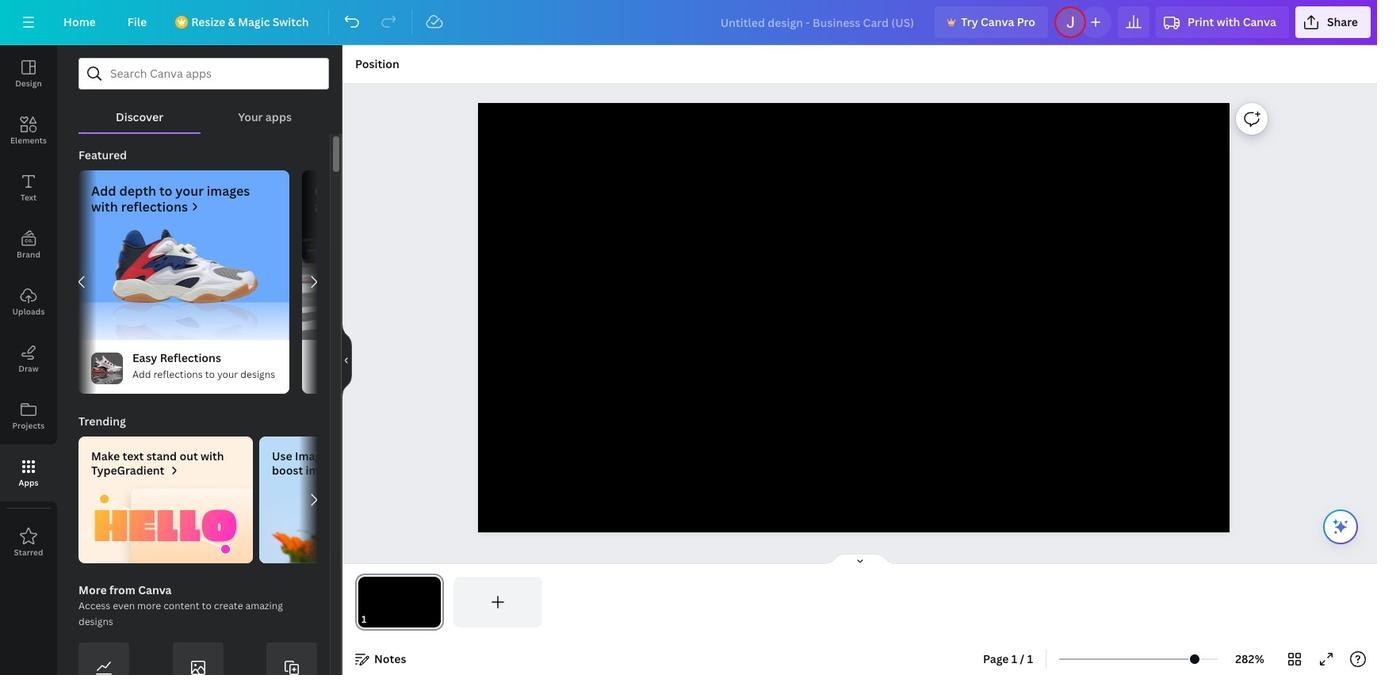 Task type: locate. For each thing, give the bounding box(es) containing it.
1 vertical spatial designs
[[79, 615, 113, 629]]

featured
[[79, 147, 127, 163]]

elements button
[[0, 102, 57, 159]]

ai
[[398, 198, 411, 216]]

images inside generate realistic images and art using ai
[[427, 182, 471, 200]]

1 horizontal spatial 1
[[1027, 652, 1033, 667]]

switch
[[273, 14, 309, 29]]

with
[[1217, 14, 1240, 29], [91, 198, 118, 216], [201, 449, 224, 464]]

your inside add depth to your images with reflections
[[175, 182, 204, 200]]

to right depth
[[159, 182, 172, 200]]

reflections down featured
[[121, 198, 188, 216]]

1
[[1012, 652, 1018, 667], [1027, 652, 1033, 667]]

Design title text field
[[708, 6, 929, 38]]

0 horizontal spatial your
[[175, 182, 204, 200]]

your down reflections
[[217, 368, 238, 381]]

0 horizontal spatial 1
[[1012, 652, 1018, 667]]

with right out
[[201, 449, 224, 464]]

to right quality
[[381, 449, 392, 464]]

more from canva access even more content to create amazing designs
[[79, 583, 283, 629]]

with inside add depth to your images with reflections
[[91, 198, 118, 216]]

to inside the easy reflections add reflections to your designs
[[205, 368, 215, 381]]

easy reflections image
[[79, 228, 289, 340], [91, 353, 123, 385]]

to inside use image upscaler to boost image quality
[[381, 449, 392, 464]]

1 vertical spatial your
[[217, 368, 238, 381]]

0 vertical spatial reflections
[[121, 198, 188, 216]]

2 vertical spatial with
[[201, 449, 224, 464]]

0 vertical spatial your
[[175, 182, 204, 200]]

canva right print
[[1243, 14, 1277, 29]]

pro
[[1017, 14, 1036, 29]]

2 images from the left
[[427, 182, 471, 200]]

1 vertical spatial add
[[132, 368, 151, 381]]

reflections inside the easy reflections add reflections to your designs
[[153, 368, 203, 381]]

1 images from the left
[[207, 182, 250, 200]]

0 vertical spatial designs
[[241, 368, 275, 381]]

canva right try
[[981, 14, 1015, 29]]

apps
[[19, 477, 39, 488]]

/
[[1020, 652, 1025, 667]]

make text stand out with typegradient
[[91, 449, 224, 478]]

1 horizontal spatial with
[[201, 449, 224, 464]]

page 1 image
[[355, 577, 444, 628]]

0 vertical spatial easy reflections image
[[79, 228, 289, 340]]

1 horizontal spatial images
[[427, 182, 471, 200]]

with right print
[[1217, 14, 1240, 29]]

stand
[[146, 449, 177, 464]]

use image upscaler to boost image quality
[[272, 449, 392, 478]]

amazing
[[245, 600, 283, 613]]

typegradient
[[91, 463, 164, 478]]

create
[[214, 600, 243, 613]]

add left depth
[[91, 182, 116, 200]]

canva
[[981, 14, 1015, 29], [1243, 14, 1277, 29], [138, 583, 172, 598]]

to
[[159, 182, 172, 200], [205, 368, 215, 381], [381, 449, 392, 464], [202, 600, 212, 613]]

print
[[1188, 14, 1214, 29]]

images
[[207, 182, 250, 200], [427, 182, 471, 200]]

0 horizontal spatial add
[[91, 182, 116, 200]]

Search Canva apps search field
[[110, 59, 297, 89]]

starred
[[14, 547, 43, 558]]

1 vertical spatial with
[[91, 198, 118, 216]]

print with canva button
[[1156, 6, 1289, 38]]

1 horizontal spatial add
[[132, 368, 151, 381]]

with inside the 'make text stand out with typegradient'
[[201, 449, 224, 464]]

1 right /
[[1027, 652, 1033, 667]]

generate realistic images and art using ai button
[[296, 170, 513, 394]]

canva for print with canva
[[1243, 14, 1277, 29]]

1 horizontal spatial canva
[[981, 14, 1015, 29]]

2 1 from the left
[[1027, 652, 1033, 667]]

your
[[175, 182, 204, 200], [217, 368, 238, 381]]

position
[[355, 56, 399, 71]]

more
[[79, 583, 107, 598]]

try canva pro
[[961, 14, 1036, 29]]

canva inside dropdown button
[[1243, 14, 1277, 29]]

your right depth
[[175, 182, 204, 200]]

the word "hello" in block letters that is colored with a gradient changing from yellow to orange to pink. image
[[79, 485, 253, 564]]

canva inside more from canva access even more content to create amazing designs
[[138, 583, 172, 598]]

canva up more
[[138, 583, 172, 598]]

a blurry butterfly on a flower in the background with a magnifying circle on the butterfly's wing that shows the wing in higher quality. image
[[259, 485, 434, 564]]

position button
[[349, 52, 406, 77]]

more from canva element
[[79, 643, 317, 676]]

1 horizontal spatial your
[[217, 368, 238, 381]]

canva assistant image
[[1331, 518, 1350, 537]]

magic
[[238, 14, 270, 29]]

reflections down reflections
[[153, 368, 203, 381]]

1 vertical spatial reflections
[[153, 368, 203, 381]]

apps
[[266, 109, 292, 125]]

1 horizontal spatial designs
[[241, 368, 275, 381]]

try canva pro button
[[935, 6, 1048, 38]]

282%
[[1236, 652, 1265, 667]]

1 left /
[[1012, 652, 1018, 667]]

to down reflections
[[205, 368, 215, 381]]

uploads button
[[0, 274, 57, 331]]

boost
[[272, 463, 303, 478]]

images right ai
[[427, 182, 471, 200]]

easy reflections image left easy
[[91, 353, 123, 385]]

0 vertical spatial add
[[91, 182, 116, 200]]

add down easy
[[132, 368, 151, 381]]

text button
[[0, 159, 57, 216]]

your
[[238, 109, 263, 125]]

resize & magic switch
[[191, 14, 309, 29]]

quality
[[341, 463, 379, 478]]

discover
[[116, 109, 163, 125]]

2 horizontal spatial canva
[[1243, 14, 1277, 29]]

0 horizontal spatial with
[[91, 198, 118, 216]]

0 vertical spatial with
[[1217, 14, 1240, 29]]

with left depth
[[91, 198, 118, 216]]

text
[[20, 192, 37, 203]]

print with canva
[[1188, 14, 1277, 29]]

images down your
[[207, 182, 250, 200]]

trending
[[79, 414, 126, 429]]

easy reflections image up reflections
[[79, 228, 289, 340]]

0 horizontal spatial designs
[[79, 615, 113, 629]]

designs
[[241, 368, 275, 381], [79, 615, 113, 629]]

add
[[91, 182, 116, 200], [132, 368, 151, 381]]

design
[[15, 78, 42, 89]]

&
[[228, 14, 235, 29]]

reflections
[[121, 198, 188, 216], [153, 368, 203, 381]]

designs inside more from canva access even more content to create amazing designs
[[79, 615, 113, 629]]

brand button
[[0, 216, 57, 274]]

even
[[113, 600, 135, 613]]

add depth to your images with reflections
[[91, 182, 250, 216]]

0 horizontal spatial images
[[207, 182, 250, 200]]

2 horizontal spatial with
[[1217, 14, 1240, 29]]

images inside add depth to your images with reflections
[[207, 182, 250, 200]]

0 horizontal spatial canva
[[138, 583, 172, 598]]

to left create
[[202, 600, 212, 613]]

your inside the easy reflections add reflections to your designs
[[217, 368, 238, 381]]

notes button
[[349, 647, 413, 672]]

designs inside the easy reflections add reflections to your designs
[[241, 368, 275, 381]]

projects
[[12, 420, 45, 431]]

file
[[127, 14, 147, 29]]



Task type: describe. For each thing, give the bounding box(es) containing it.
make
[[91, 449, 120, 464]]

home link
[[51, 6, 108, 38]]

easy reflections add reflections to your designs
[[132, 351, 275, 381]]

main menu bar
[[0, 0, 1377, 45]]

brand
[[17, 249, 40, 260]]

to inside add depth to your images with reflections
[[159, 182, 172, 200]]

your apps
[[238, 109, 292, 125]]

depth
[[119, 182, 156, 200]]

generate realistic images and art using ai
[[315, 182, 471, 216]]

page 1 / 1
[[983, 652, 1033, 667]]

reflections inside add depth to your images with reflections
[[121, 198, 188, 216]]

generate
[[315, 182, 372, 200]]

hide pages image
[[822, 554, 898, 566]]

using
[[362, 198, 395, 216]]

to inside more from canva access even more content to create amazing designs
[[202, 600, 212, 613]]

add inside add depth to your images with reflections
[[91, 182, 116, 200]]

more
[[137, 600, 161, 613]]

file button
[[115, 6, 160, 38]]

image
[[295, 449, 328, 464]]

from
[[109, 583, 135, 598]]

notes
[[374, 652, 406, 667]]

your apps button
[[201, 90, 329, 132]]

with inside dropdown button
[[1217, 14, 1240, 29]]

1 1 from the left
[[1012, 652, 1018, 667]]

content
[[163, 600, 200, 613]]

apps button
[[0, 445, 57, 502]]

side panel tab list
[[0, 45, 57, 572]]

share button
[[1296, 6, 1371, 38]]

282% button
[[1224, 647, 1276, 672]]

canva inside button
[[981, 14, 1015, 29]]

easy
[[132, 351, 157, 366]]

draw
[[18, 363, 39, 374]]

reflections
[[160, 351, 221, 366]]

elements
[[10, 135, 47, 146]]

upscaler
[[330, 449, 378, 464]]

hide image
[[342, 322, 352, 398]]

Page title text field
[[373, 612, 380, 628]]

uploads
[[12, 306, 45, 317]]

draw button
[[0, 331, 57, 388]]

realistic
[[375, 182, 424, 200]]

use
[[272, 449, 292, 464]]

projects button
[[0, 388, 57, 445]]

home
[[63, 14, 96, 29]]

out
[[180, 449, 198, 464]]

add inside the easy reflections add reflections to your designs
[[132, 368, 151, 381]]

image
[[306, 463, 338, 478]]

dall·e image
[[302, 228, 513, 340]]

share
[[1327, 14, 1358, 29]]

1 vertical spatial easy reflections image
[[91, 353, 123, 385]]

and
[[315, 198, 338, 216]]

access
[[79, 600, 110, 613]]

art
[[341, 198, 359, 216]]

resize
[[191, 14, 225, 29]]

design button
[[0, 45, 57, 102]]

canva for more from canva access even more content to create amazing designs
[[138, 583, 172, 598]]

page
[[983, 652, 1009, 667]]

discover button
[[79, 90, 201, 132]]

starred button
[[0, 515, 57, 572]]

text
[[123, 449, 144, 464]]

resize & magic switch button
[[166, 6, 322, 38]]

try
[[961, 14, 978, 29]]



Task type: vqa. For each thing, say whether or not it's contained in the screenshot.
WITH inside the add depth to your images with reflections
yes



